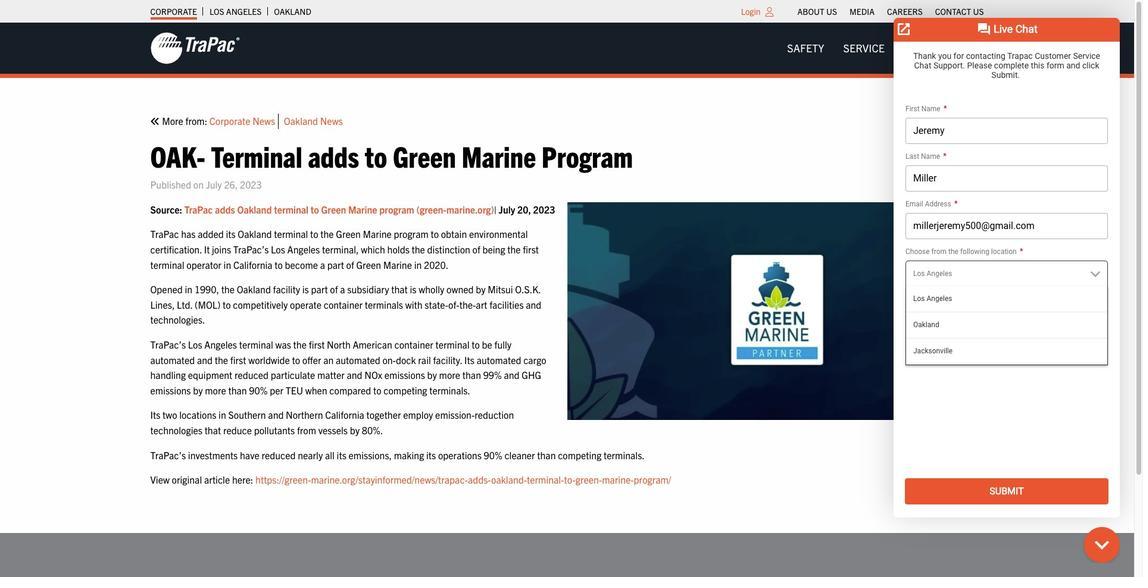 Task type: locate. For each thing, give the bounding box(es) containing it.
terminals.
[[430, 385, 471, 397], [604, 449, 645, 461]]

here:
[[232, 474, 253, 486]]

1 vertical spatial reduced
[[262, 449, 296, 461]]

reduced down pollutants
[[262, 449, 296, 461]]

0 vertical spatial emissions
[[385, 369, 425, 381]]

1 vertical spatial first
[[309, 339, 325, 351]]

0 horizontal spatial 90%
[[249, 385, 268, 397]]

1 horizontal spatial that
[[392, 284, 408, 296]]

by
[[476, 284, 486, 296], [427, 369, 437, 381], [193, 385, 203, 397], [350, 425, 360, 437]]

0 vertical spatial menu bar
[[792, 3, 991, 20]]

0 vertical spatial container
[[324, 299, 363, 311]]

to left be
[[472, 339, 480, 351]]

by up 'art'
[[476, 284, 486, 296]]

adds down 26, at top left
[[215, 204, 235, 216]]

safety link
[[778, 36, 834, 60]]

north
[[327, 339, 351, 351]]

0 horizontal spatial 2023
[[240, 179, 262, 191]]

0 vertical spatial first
[[523, 244, 539, 256]]

its right all
[[337, 449, 347, 461]]

0 vertical spatial of
[[473, 244, 481, 256]]

1 vertical spatial adds
[[215, 204, 235, 216]]

part inside trapac has added its oakland terminal to the green marine program to obtain environmental certification. it joins trapac's los angeles terminal, which holds the distinction of being the first terminal operator in california to become a part of green marine in 2020.
[[327, 259, 344, 271]]

reduction
[[475, 409, 514, 421]]

los inside trapac's los angeles terminal was the first north american container terminal to be fully automated and the first worldwide to offer an automated on-dock rail facility. its automated cargo handling equipment reduced particulate matter and nox emissions by more than 99% and ghg emissions by more than 90% per teu when compared to competing terminals.
[[188, 339, 202, 351]]

0 vertical spatial july
[[206, 179, 222, 191]]

0 vertical spatial its
[[465, 354, 475, 366]]

light image
[[766, 7, 774, 17]]

1 horizontal spatial more
[[439, 369, 461, 381]]

first up offer
[[309, 339, 325, 351]]

container up the dock
[[395, 339, 434, 351]]

a right become
[[320, 259, 325, 271]]

|
[[494, 204, 497, 216]]

menu bar up service
[[792, 3, 991, 20]]

0 vertical spatial reduced
[[235, 369, 269, 381]]

emissions down the dock
[[385, 369, 425, 381]]

in up reduce
[[219, 409, 226, 421]]

terminal,
[[322, 244, 359, 256]]

1 vertical spatial than
[[228, 385, 247, 397]]

its left two
[[150, 409, 160, 421]]

0 horizontal spatial trapac
[[150, 228, 179, 240]]

90% left 'cleaner'
[[484, 449, 503, 461]]

0 vertical spatial part
[[327, 259, 344, 271]]

1 horizontal spatial is
[[410, 284, 417, 296]]

art
[[476, 299, 488, 311]]

trapac down on
[[185, 204, 213, 216]]

menu bar containing safety
[[778, 36, 994, 60]]

and right 99%
[[504, 369, 520, 381]]

1 vertical spatial of
[[346, 259, 354, 271]]

is up operate
[[302, 284, 309, 296]]

green inside oak- terminal adds to green marine program published on july 26, 2023
[[393, 137, 456, 174]]

80%.
[[362, 425, 383, 437]]

trapac's inside trapac has added its oakland terminal to the green marine program to obtain environmental certification. it joins trapac's los angeles terminal, which holds the distinction of being the first terminal operator in california to become a part of green marine in 2020.
[[233, 244, 269, 256]]

0 vertical spatial 90%
[[249, 385, 268, 397]]

of left the subsidiary
[[330, 284, 338, 296]]

0 horizontal spatial its
[[150, 409, 160, 421]]

0 vertical spatial that
[[392, 284, 408, 296]]

in inside opened in 1990, the oakland facility is part of a subsidiary that is wholly owned by mitsui o.s.k. lines, ltd. (mol) to competitively operate container terminals with state-of-the-art facilities and technologies.
[[185, 284, 192, 296]]

corporate image
[[150, 32, 240, 65]]

trapac's up the view
[[150, 449, 186, 461]]

news
[[253, 115, 275, 127], [320, 115, 343, 127]]

a
[[320, 259, 325, 271], [340, 284, 345, 296]]

the right holds
[[412, 244, 425, 256]]

and inside opened in 1990, the oakland facility is part of a subsidiary that is wholly owned by mitsui o.s.k. lines, ltd. (mol) to competitively operate container terminals with state-of-the-art facilities and technologies.
[[526, 299, 542, 311]]

trapac up certification. at the top of page
[[150, 228, 179, 240]]

the up equipment
[[215, 354, 228, 366]]

terminal-
[[527, 474, 564, 486]]

1 vertical spatial menu bar
[[778, 36, 994, 60]]

container inside opened in 1990, the oakland facility is part of a subsidiary that is wholly owned by mitsui o.s.k. lines, ltd. (mol) to competitively operate container terminals with state-of-the-art facilities and technologies.
[[324, 299, 363, 311]]

1 horizontal spatial a
[[340, 284, 345, 296]]

0 vertical spatial corporate
[[150, 6, 197, 17]]

0 horizontal spatial a
[[320, 259, 325, 271]]

and inside its two locations in southern and northern california together employ emission-reduction technologies that reduce pollutants from vessels by 80%.
[[268, 409, 284, 421]]

trapac's right joins
[[233, 244, 269, 256]]

oakland inside trapac has added its oakland terminal to the green marine program to obtain environmental certification. it joins trapac's los angeles terminal, which holds the distinction of being the first terminal operator in california to become a part of green marine in 2020.
[[238, 228, 272, 240]]

2 vertical spatial trapac's
[[150, 449, 186, 461]]

2023 right 20,
[[533, 204, 555, 216]]

0 horizontal spatial than
[[228, 385, 247, 397]]

technologies.
[[150, 314, 205, 326]]

1 horizontal spatial us
[[974, 6, 984, 17]]

view original article here: https://green-marine.org/stayinformed/news/trapac-adds-oakland-terminal-to-green-marine-program/
[[150, 474, 672, 486]]

0 horizontal spatial california
[[233, 259, 273, 271]]

northern
[[286, 409, 323, 421]]

0 horizontal spatial news
[[253, 115, 275, 127]]

first inside trapac has added its oakland terminal to the green marine program to obtain environmental certification. it joins trapac's los angeles terminal, which holds the distinction of being the first terminal operator in california to become a part of green marine in 2020.
[[523, 244, 539, 256]]

adds inside oak- terminal adds to green marine program published on july 26, 2023
[[308, 137, 359, 174]]

in left '2020.'
[[414, 259, 422, 271]]

1 horizontal spatial california
[[325, 409, 364, 421]]

0 horizontal spatial us
[[827, 6, 838, 17]]

corporate up corporate image
[[150, 6, 197, 17]]

oakland up competitively
[[237, 284, 271, 296]]

about
[[798, 6, 825, 17]]

1 vertical spatial program
[[394, 228, 429, 240]]

1 horizontal spatial than
[[463, 369, 481, 381]]

1 vertical spatial trapac
[[150, 228, 179, 240]]

0 vertical spatial angeles
[[226, 6, 262, 17]]

july right on
[[206, 179, 222, 191]]

a inside opened in 1990, the oakland facility is part of a subsidiary that is wholly owned by mitsui o.s.k. lines, ltd. (mol) to competitively operate container terminals with state-of-the-art facilities and technologies.
[[340, 284, 345, 296]]

trapac
[[185, 204, 213, 216], [150, 228, 179, 240]]

2 horizontal spatial than
[[537, 449, 556, 461]]

than up the terminal-
[[537, 449, 556, 461]]

pollutants
[[254, 425, 295, 437]]

of left 'being'
[[473, 244, 481, 256]]

0 vertical spatial california
[[233, 259, 273, 271]]

by inside its two locations in southern and northern california together employ emission-reduction technologies that reduce pollutants from vessels by 80%.
[[350, 425, 360, 437]]

california inside trapac has added its oakland terminal to the green marine program to obtain environmental certification. it joins trapac's los angeles terminal, which holds the distinction of being the first terminal operator in california to become a part of green marine in 2020.
[[233, 259, 273, 271]]

the
[[321, 228, 334, 240], [412, 244, 425, 256], [508, 244, 521, 256], [221, 284, 235, 296], [293, 339, 307, 351], [215, 354, 228, 366]]

is up with
[[410, 284, 417, 296]]

first
[[523, 244, 539, 256], [309, 339, 325, 351], [230, 354, 246, 366]]

1 vertical spatial a
[[340, 284, 345, 296]]

part down the terminal,
[[327, 259, 344, 271]]

marine
[[462, 137, 536, 174], [348, 204, 377, 216], [363, 228, 392, 240], [383, 259, 412, 271]]

trapac's los angeles terminal was the first north american container terminal to be fully automated and the first worldwide to offer an automated on-dock rail facility. its automated cargo handling equipment reduced particulate matter and nox emissions by more than 99% and ghg emissions by more than 90% per teu when compared to competing terminals.
[[150, 339, 547, 397]]

program left (green-
[[380, 204, 415, 216]]

0 vertical spatial los
[[210, 6, 224, 17]]

and down o.s.k.
[[526, 299, 542, 311]]

july right |
[[499, 204, 515, 216]]

90% left per
[[249, 385, 268, 397]]

than up southern
[[228, 385, 247, 397]]

0 horizontal spatial terminals.
[[430, 385, 471, 397]]

program
[[542, 137, 633, 174]]

0 horizontal spatial of
[[330, 284, 338, 296]]

corporate right the from:
[[210, 115, 250, 127]]

trapac's inside trapac's los angeles terminal was the first north american container terminal to be fully automated and the first worldwide to offer an automated on-dock rail facility. its automated cargo handling equipment reduced particulate matter and nox emissions by more than 99% and ghg emissions by more than 90% per teu when compared to competing terminals.
[[150, 339, 186, 351]]

to left become
[[275, 259, 283, 271]]

trapac's down technologies.
[[150, 339, 186, 351]]

0 horizontal spatial is
[[302, 284, 309, 296]]

trapac's for investments
[[150, 449, 186, 461]]

2 horizontal spatial of
[[473, 244, 481, 256]]

terminal
[[274, 204, 309, 216], [274, 228, 308, 240], [150, 259, 184, 271], [239, 339, 273, 351], [436, 339, 470, 351]]

first down environmental
[[523, 244, 539, 256]]

1 horizontal spatial automated
[[336, 354, 380, 366]]

to right (mol)
[[223, 299, 231, 311]]

0 horizontal spatial los
[[188, 339, 202, 351]]

adds-
[[468, 474, 491, 486]]

0 horizontal spatial adds
[[215, 204, 235, 216]]

competing up green-
[[558, 449, 602, 461]]

1 horizontal spatial competing
[[558, 449, 602, 461]]

angeles
[[226, 6, 262, 17], [287, 244, 320, 256], [205, 339, 237, 351]]

to up trapac has added its oakland terminal to the green marine program to obtain environmental certification. it joins trapac's los angeles terminal, which holds the distinction of being the first terminal operator in california to become a part of green marine in 2020.
[[311, 204, 319, 216]]

1 vertical spatial part
[[311, 284, 328, 296]]

more
[[162, 115, 183, 127]]

2 us from the left
[[974, 6, 984, 17]]

1 vertical spatial its
[[150, 409, 160, 421]]

reduce
[[223, 425, 252, 437]]

0 vertical spatial trapac's
[[233, 244, 269, 256]]

first left worldwide on the bottom of page
[[230, 354, 246, 366]]

1 horizontal spatial trapac
[[185, 204, 213, 216]]

1 vertical spatial that
[[205, 425, 221, 437]]

angeles up become
[[287, 244, 320, 256]]

of down the terminal,
[[346, 259, 354, 271]]

0 vertical spatial terminals.
[[430, 385, 471, 397]]

los down technologies.
[[188, 339, 202, 351]]

los up corporate image
[[210, 6, 224, 17]]

oakland inside opened in 1990, the oakland facility is part of a subsidiary that is wholly owned by mitsui o.s.k. lines, ltd. (mol) to competitively operate container terminals with state-of-the-art facilities and technologies.
[[237, 284, 271, 296]]

2 is from the left
[[410, 284, 417, 296]]

its up joins
[[226, 228, 236, 240]]

original
[[172, 474, 202, 486]]

footer
[[0, 534, 1135, 578]]

1990,
[[195, 284, 219, 296]]

terminals. up emission-
[[430, 385, 471, 397]]

part up operate
[[311, 284, 328, 296]]

1 horizontal spatial its
[[465, 354, 475, 366]]

than left 99%
[[463, 369, 481, 381]]

to up become
[[310, 228, 318, 240]]

automated up handling
[[150, 354, 195, 366]]

1 horizontal spatial first
[[309, 339, 325, 351]]

competing inside trapac's los angeles terminal was the first north american container terminal to be fully automated and the first worldwide to offer an automated on-dock rail facility. its automated cargo handling equipment reduced particulate matter and nox emissions by more than 99% and ghg emissions by more than 90% per teu when compared to competing terminals.
[[384, 385, 427, 397]]

emissions down handling
[[150, 385, 191, 397]]

part
[[327, 259, 344, 271], [311, 284, 328, 296]]

to left obtain
[[431, 228, 439, 240]]

2 vertical spatial angeles
[[205, 339, 237, 351]]

by left 80%.
[[350, 425, 360, 437]]

us
[[827, 6, 838, 17], [974, 6, 984, 17]]

1 vertical spatial 2023
[[533, 204, 555, 216]]

2 horizontal spatial first
[[523, 244, 539, 256]]

adds
[[308, 137, 359, 174], [215, 204, 235, 216]]

1 vertical spatial container
[[395, 339, 434, 351]]

1 vertical spatial corporate
[[210, 115, 250, 127]]

1 horizontal spatial container
[[395, 339, 434, 351]]

than
[[463, 369, 481, 381], [228, 385, 247, 397], [537, 449, 556, 461]]

0 vertical spatial competing
[[384, 385, 427, 397]]

1 vertical spatial angeles
[[287, 244, 320, 256]]

2 vertical spatial of
[[330, 284, 338, 296]]

contact
[[936, 6, 972, 17]]

california up competitively
[[233, 259, 273, 271]]

employ
[[403, 409, 433, 421]]

0 vertical spatial program
[[380, 204, 415, 216]]

in up "ltd."
[[185, 284, 192, 296]]

1 vertical spatial competing
[[558, 449, 602, 461]]

1 horizontal spatial emissions
[[385, 369, 425, 381]]

1 horizontal spatial its
[[337, 449, 347, 461]]

0 horizontal spatial first
[[230, 354, 246, 366]]

0 horizontal spatial competing
[[384, 385, 427, 397]]

2 automated from the left
[[336, 354, 380, 366]]

automated down 'american' on the bottom left of the page
[[336, 354, 380, 366]]

2 horizontal spatial automated
[[477, 354, 522, 366]]

1 horizontal spatial 90%
[[484, 449, 503, 461]]

1 horizontal spatial corporate
[[210, 115, 250, 127]]

green
[[393, 137, 456, 174], [321, 204, 346, 216], [336, 228, 361, 240], [356, 259, 381, 271]]

program up holds
[[394, 228, 429, 240]]

2023 right 26, at top left
[[240, 179, 262, 191]]

marine inside oak- terminal adds to green marine program published on july 26, 2023
[[462, 137, 536, 174]]

0 horizontal spatial corporate
[[150, 6, 197, 17]]

more down equipment
[[205, 385, 226, 397]]

matter
[[317, 369, 345, 381]]

competing up employ
[[384, 385, 427, 397]]

1 vertical spatial los
[[271, 244, 285, 256]]

0 horizontal spatial its
[[226, 228, 236, 240]]

worldwide
[[249, 354, 290, 366]]

the right was
[[293, 339, 307, 351]]

angeles inside trapac has added its oakland terminal to the green marine program to obtain environmental certification. it joins trapac's los angeles terminal, which holds the distinction of being the first terminal operator in california to become a part of green marine in 2020.
[[287, 244, 320, 256]]

by down equipment
[[193, 385, 203, 397]]

0 vertical spatial adds
[[308, 137, 359, 174]]

its inside trapac has added its oakland terminal to the green marine program to obtain environmental certification. it joins trapac's los angeles terminal, which holds the distinction of being the first terminal operator in california to become a part of green marine in 2020.
[[226, 228, 236, 240]]

menu bar
[[792, 3, 991, 20], [778, 36, 994, 60]]

adds for trapac
[[215, 204, 235, 216]]

careers link
[[888, 3, 923, 20]]

los
[[210, 6, 224, 17], [271, 244, 285, 256], [188, 339, 202, 351]]

0 horizontal spatial more
[[205, 385, 226, 397]]

trapac's for los
[[150, 339, 186, 351]]

angeles up equipment
[[205, 339, 237, 351]]

oakland down 26, at top left
[[237, 204, 272, 216]]

1 us from the left
[[827, 6, 838, 17]]

0 vertical spatial a
[[320, 259, 325, 271]]

to-
[[564, 474, 576, 486]]

90% inside trapac's los angeles terminal was the first north american container terminal to be fully automated and the first worldwide to offer an automated on-dock rail facility. its automated cargo handling equipment reduced particulate matter and nox emissions by more than 99% and ghg emissions by more than 90% per teu when compared to competing terminals.
[[249, 385, 268, 397]]

us right contact
[[974, 6, 984, 17]]

container down the subsidiary
[[324, 299, 363, 311]]

us right about
[[827, 6, 838, 17]]

a left the subsidiary
[[340, 284, 345, 296]]

container
[[324, 299, 363, 311], [395, 339, 434, 351]]

environmental
[[469, 228, 528, 240]]

ltd.
[[177, 299, 193, 311]]

reduced down worldwide on the bottom of page
[[235, 369, 269, 381]]

0 horizontal spatial july
[[206, 179, 222, 191]]

oakland right added
[[238, 228, 272, 240]]

trapac's
[[233, 244, 269, 256], [150, 339, 186, 351], [150, 449, 186, 461]]

more down facility.
[[439, 369, 461, 381]]

that down locations
[[205, 425, 221, 437]]

0 vertical spatial trapac
[[185, 204, 213, 216]]

july
[[206, 179, 222, 191], [499, 204, 515, 216]]

1 vertical spatial california
[[325, 409, 364, 421]]

terminals. up marine-
[[604, 449, 645, 461]]

1 horizontal spatial news
[[320, 115, 343, 127]]

the right 1990,
[[221, 284, 235, 296]]

operator
[[187, 259, 222, 271]]

two
[[163, 409, 177, 421]]

by down rail in the bottom left of the page
[[427, 369, 437, 381]]

1 vertical spatial trapac's
[[150, 339, 186, 351]]

angeles left oakland link on the left top
[[226, 6, 262, 17]]

being
[[483, 244, 506, 256]]

lines,
[[150, 299, 175, 311]]

its
[[465, 354, 475, 366], [150, 409, 160, 421]]

program inside trapac has added its oakland terminal to the green marine program to obtain environmental certification. it joins trapac's los angeles terminal, which holds the distinction of being the first terminal operator in california to become a part of green marine in 2020.
[[394, 228, 429, 240]]

competitively
[[233, 299, 288, 311]]

automated
[[150, 354, 195, 366], [336, 354, 380, 366], [477, 354, 522, 366]]

that up with
[[392, 284, 408, 296]]

1 vertical spatial july
[[499, 204, 515, 216]]

of
[[473, 244, 481, 256], [346, 259, 354, 271], [330, 284, 338, 296]]

operate
[[290, 299, 322, 311]]

and up pollutants
[[268, 409, 284, 421]]

facility
[[273, 284, 300, 296]]

0 vertical spatial 2023
[[240, 179, 262, 191]]

subsidiary
[[347, 284, 389, 296]]

90%
[[249, 385, 268, 397], [484, 449, 503, 461]]

trapac has added its oakland terminal to the green marine program to obtain environmental certification. it joins trapac's los angeles terminal, which holds the distinction of being the first terminal operator in california to become a part of green marine in 2020.
[[150, 228, 539, 271]]

was
[[275, 339, 291, 351]]

that
[[392, 284, 408, 296], [205, 425, 221, 437]]

its right making on the left bottom
[[427, 449, 436, 461]]

menu bar down 'careers'
[[778, 36, 994, 60]]

2 news from the left
[[320, 115, 343, 127]]

contact us
[[936, 6, 984, 17]]

careers
[[888, 6, 923, 17]]

to up source: trapac adds oakland terminal to green marine program (green-marine.org) | july 20, 2023
[[365, 137, 387, 174]]

added
[[198, 228, 224, 240]]

its
[[226, 228, 236, 240], [337, 449, 347, 461], [427, 449, 436, 461]]

dock
[[396, 354, 416, 366]]

its right facility.
[[465, 354, 475, 366]]

automated down fully
[[477, 354, 522, 366]]

nox
[[365, 369, 382, 381]]

california up vessels
[[325, 409, 364, 421]]

99%
[[483, 369, 502, 381]]

that inside its two locations in southern and northern california together employ emission-reduction technologies that reduce pollutants from vessels by 80%.
[[205, 425, 221, 437]]

2 vertical spatial first
[[230, 354, 246, 366]]

adds down oakland news link
[[308, 137, 359, 174]]

los up become
[[271, 244, 285, 256]]

0 horizontal spatial emissions
[[150, 385, 191, 397]]

on
[[193, 179, 204, 191]]

2 vertical spatial los
[[188, 339, 202, 351]]



Task type: describe. For each thing, give the bounding box(es) containing it.
distinction
[[427, 244, 471, 256]]

service link
[[834, 36, 895, 60]]

service
[[844, 41, 885, 55]]

0 vertical spatial than
[[463, 369, 481, 381]]

media link
[[850, 3, 875, 20]]

marine.org)
[[447, 204, 494, 216]]

oak- terminal adds to green marine program published on july 26, 2023
[[150, 137, 633, 191]]

oakland up terminal
[[284, 115, 318, 127]]

us for contact us
[[974, 6, 984, 17]]

2023 inside oak- terminal adds to green marine program published on july 26, 2023
[[240, 179, 262, 191]]

los angeles link
[[210, 3, 262, 20]]

(green-
[[417, 204, 447, 216]]

from
[[297, 425, 316, 437]]

the inside opened in 1990, the oakland facility is part of a subsidiary that is wholly owned by mitsui o.s.k. lines, ltd. (mol) to competitively operate container terminals with state-of-the-art facilities and technologies.
[[221, 284, 235, 296]]

container inside trapac's los angeles terminal was the first north american container terminal to be fully automated and the first worldwide to offer an automated on-dock rail facility. its automated cargo handling equipment reduced particulate matter and nox emissions by more than 99% and ghg emissions by more than 90% per teu when compared to competing terminals.
[[395, 339, 434, 351]]

login link
[[741, 6, 761, 17]]

20,
[[518, 204, 531, 216]]

making
[[394, 449, 424, 461]]

certification.
[[150, 244, 202, 256]]

be
[[482, 339, 493, 351]]

source: trapac adds oakland terminal to green marine program (green-marine.org) | july 20, 2023
[[150, 204, 555, 216]]

terminals
[[365, 299, 403, 311]]

the up the terminal,
[[321, 228, 334, 240]]

state-
[[425, 299, 449, 311]]

1 news from the left
[[253, 115, 275, 127]]

angeles inside trapac's los angeles terminal was the first north american container terminal to be fully automated and the first worldwide to offer an automated on-dock rail facility. its automated cargo handling equipment reduced particulate matter and nox emissions by more than 99% and ghg emissions by more than 90% per teu when compared to competing terminals.
[[205, 339, 237, 351]]

sustainability link
[[895, 36, 994, 60]]

california inside its two locations in southern and northern california together employ emission-reduction technologies that reduce pollutants from vessels by 80%.
[[325, 409, 364, 421]]

locations
[[179, 409, 216, 421]]

trapac adds oakland terminal to green marine program (green-marine.org) link
[[185, 204, 494, 216]]

per
[[270, 385, 284, 397]]

and up compared at bottom left
[[347, 369, 363, 381]]

about us
[[798, 6, 838, 17]]

trapac's investments have reduced nearly all its emissions, making its operations 90% cleaner than competing terminals.
[[150, 449, 645, 461]]

obtain
[[441, 228, 467, 240]]

fully
[[495, 339, 512, 351]]

to down nox
[[373, 385, 382, 397]]

los angeles
[[210, 6, 262, 17]]

sustainability
[[904, 41, 984, 55]]

menu bar containing about us
[[792, 3, 991, 20]]

has
[[181, 228, 196, 240]]

its inside its two locations in southern and northern california together employ emission-reduction technologies that reduce pollutants from vessels by 80%.
[[150, 409, 160, 421]]

together
[[367, 409, 401, 421]]

in down joins
[[224, 259, 231, 271]]

los inside trapac has added its oakland terminal to the green marine program to obtain environmental certification. it joins trapac's los angeles terminal, which holds the distinction of being the first terminal operator in california to become a part of green marine in 2020.
[[271, 244, 285, 256]]

corporate link
[[150, 3, 197, 20]]

0 vertical spatial more
[[439, 369, 461, 381]]

login
[[741, 6, 761, 17]]

part inside opened in 1990, the oakland facility is part of a subsidiary that is wholly owned by mitsui o.s.k. lines, ltd. (mol) to competitively operate container terminals with state-of-the-art facilities and technologies.
[[311, 284, 328, 296]]

1 vertical spatial 90%
[[484, 449, 503, 461]]

1 vertical spatial more
[[205, 385, 226, 397]]

vessels
[[319, 425, 348, 437]]

26,
[[224, 179, 238, 191]]

investments
[[188, 449, 238, 461]]

article
[[204, 474, 230, 486]]

holds
[[388, 244, 410, 256]]

by inside opened in 1990, the oakland facility is part of a subsidiary that is wholly owned by mitsui o.s.k. lines, ltd. (mol) to competitively operate container terminals with state-of-the-art facilities and technologies.
[[476, 284, 486, 296]]

about us link
[[798, 3, 838, 20]]

us for about us
[[827, 6, 838, 17]]

technologies
[[150, 425, 203, 437]]

terminal
[[211, 137, 302, 174]]

oakland right los angeles
[[274, 6, 312, 17]]

corporate news link
[[210, 114, 279, 129]]

of inside opened in 1990, the oakland facility is part of a subsidiary that is wholly owned by mitsui o.s.k. lines, ltd. (mol) to competitively operate container terminals with state-of-the-art facilities and technologies.
[[330, 284, 338, 296]]

july inside oak- terminal adds to green marine program published on july 26, 2023
[[206, 179, 222, 191]]

opened
[[150, 284, 183, 296]]

solid image
[[150, 117, 160, 126]]

1 horizontal spatial los
[[210, 6, 224, 17]]

to inside oak- terminal adds to green marine program published on july 26, 2023
[[365, 137, 387, 174]]

marine-
[[602, 474, 634, 486]]

in inside its two locations in southern and northern california together employ emission-reduction technologies that reduce pollutants from vessels by 80%.
[[219, 409, 226, 421]]

more from: corporate news
[[160, 115, 275, 127]]

equipment
[[188, 369, 232, 381]]

to inside opened in 1990, the oakland facility is part of a subsidiary that is wholly owned by mitsui o.s.k. lines, ltd. (mol) to competitively operate container terminals with state-of-the-art facilities and technologies.
[[223, 299, 231, 311]]

emission-
[[435, 409, 475, 421]]

it
[[204, 244, 210, 256]]

1 is from the left
[[302, 284, 309, 296]]

https://green-
[[256, 474, 311, 486]]

mitsui
[[488, 284, 513, 296]]

and up equipment
[[197, 354, 213, 366]]

oak- terminal adds to green marine program article
[[150, 114, 984, 488]]

emissions,
[[349, 449, 392, 461]]

wholly
[[419, 284, 445, 296]]

a inside trapac has added its oakland terminal to the green marine program to obtain environmental certification. it joins trapac's los angeles terminal, which holds the distinction of being the first terminal operator in california to become a part of green marine in 2020.
[[320, 259, 325, 271]]

oakland link
[[274, 3, 312, 20]]

oak-
[[150, 137, 205, 174]]

3 automated from the left
[[477, 354, 522, 366]]

the right 'being'
[[508, 244, 521, 256]]

facilities
[[490, 299, 524, 311]]

teu
[[286, 385, 303, 397]]

terminals. inside trapac's los angeles terminal was the first north american container terminal to be fully automated and the first worldwide to offer an automated on-dock rail facility. its automated cargo handling equipment reduced particulate matter and nox emissions by more than 99% and ghg emissions by more than 90% per teu when compared to competing terminals.
[[430, 385, 471, 397]]

its two locations in southern and northern california together employ emission-reduction technologies that reduce pollutants from vessels by 80%.
[[150, 409, 514, 437]]

from:
[[186, 115, 207, 127]]

handling
[[150, 369, 186, 381]]

1 vertical spatial emissions
[[150, 385, 191, 397]]

become
[[285, 259, 318, 271]]

american
[[353, 339, 392, 351]]

marine.org/stayinformed/news/trapac-
[[311, 474, 468, 486]]

green-
[[576, 474, 602, 486]]

2020.
[[424, 259, 449, 271]]

of-
[[449, 299, 460, 311]]

that inside opened in 1990, the oakland facility is part of a subsidiary that is wholly owned by mitsui o.s.k. lines, ltd. (mol) to competitively operate container terminals with state-of-the-art facilities and technologies.
[[392, 284, 408, 296]]

compared
[[330, 385, 371, 397]]

1 automated from the left
[[150, 354, 195, 366]]

reduced inside trapac's los angeles terminal was the first north american container terminal to be fully automated and the first worldwide to offer an automated on-dock rail facility. its automated cargo handling equipment reduced particulate matter and nox emissions by more than 99% and ghg emissions by more than 90% per teu when compared to competing terminals.
[[235, 369, 269, 381]]

when
[[305, 385, 327, 397]]

corporate inside oak- terminal adds to green marine program article
[[210, 115, 250, 127]]

news inside oakland news link
[[320, 115, 343, 127]]

1 horizontal spatial july
[[499, 204, 515, 216]]

operations
[[438, 449, 482, 461]]

trapac inside trapac has added its oakland terminal to the green marine program to obtain environmental certification. it joins trapac's los angeles terminal, which holds the distinction of being the first terminal operator in california to become a part of green marine in 2020.
[[150, 228, 179, 240]]

https://green-marine.org/stayinformed/news/trapac-adds-oakland-terminal-to-green-marine-program/ link
[[256, 474, 672, 486]]

cleaner
[[505, 449, 535, 461]]

published
[[150, 179, 191, 191]]

1 horizontal spatial of
[[346, 259, 354, 271]]

adds for terminal
[[308, 137, 359, 174]]

1 vertical spatial terminals.
[[604, 449, 645, 461]]

its inside trapac's los angeles terminal was the first north american container terminal to be fully automated and the first worldwide to offer an automated on-dock rail facility. its automated cargo handling equipment reduced particulate matter and nox emissions by more than 99% and ghg emissions by more than 90% per teu when compared to competing terminals.
[[465, 354, 475, 366]]

have
[[240, 449, 260, 461]]

2 horizontal spatial its
[[427, 449, 436, 461]]

oakland news
[[284, 115, 343, 127]]

to up particulate
[[292, 354, 300, 366]]

oakland-
[[491, 474, 527, 486]]



Task type: vqa. For each thing, say whether or not it's contained in the screenshot.
throughout
no



